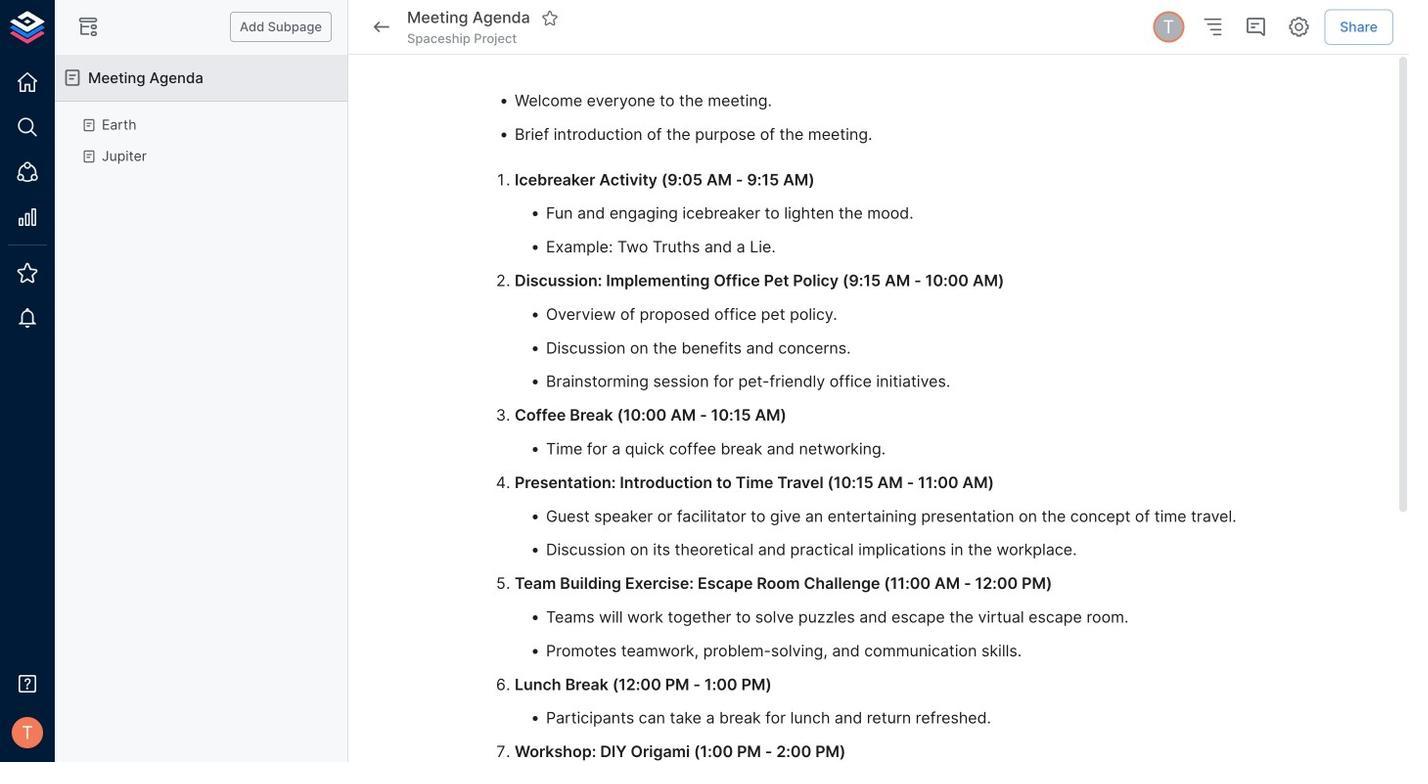 Task type: locate. For each thing, give the bounding box(es) containing it.
hide wiki image
[[76, 15, 100, 39]]

comments image
[[1244, 15, 1268, 39]]

settings image
[[1288, 15, 1311, 39]]



Task type: describe. For each thing, give the bounding box(es) containing it.
go back image
[[370, 15, 394, 39]]

favorite image
[[541, 9, 559, 27]]

table of contents image
[[1201, 15, 1225, 39]]



Task type: vqa. For each thing, say whether or not it's contained in the screenshot.
dialog
no



